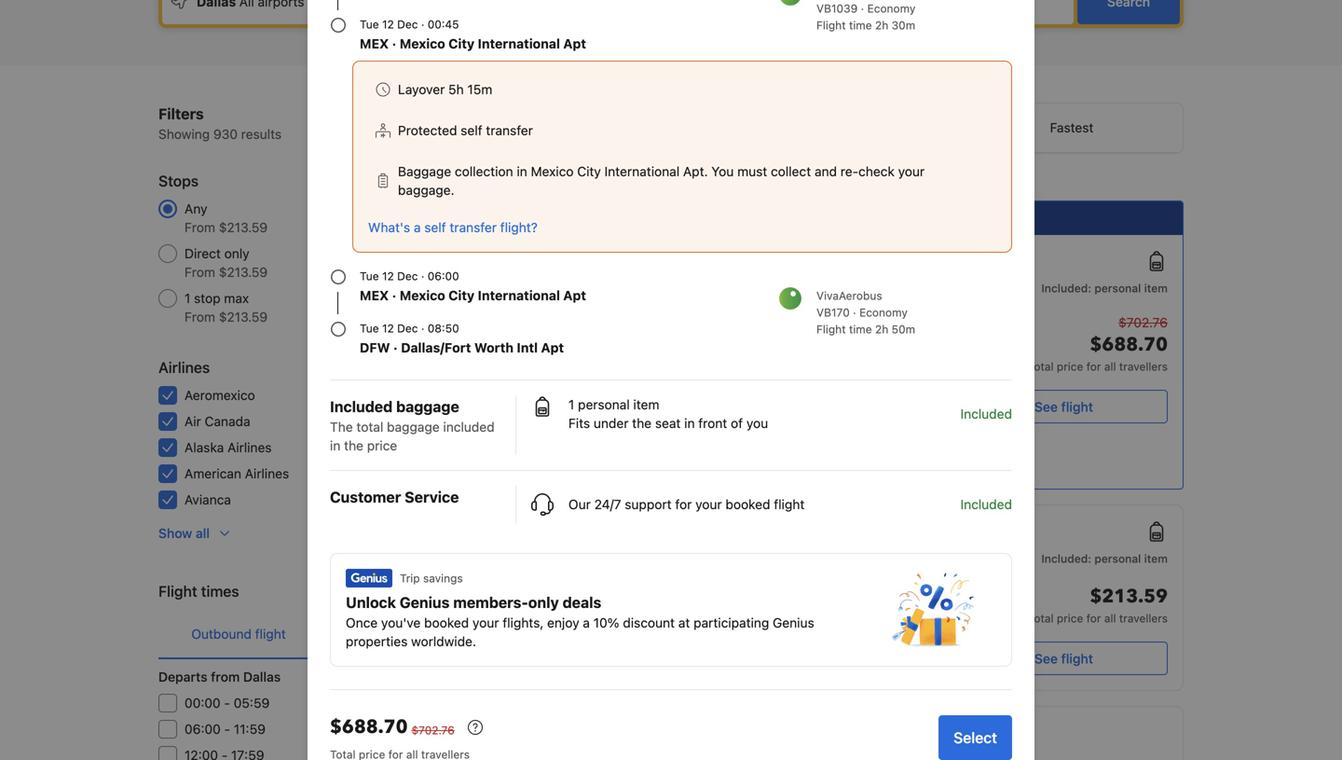 Task type: vqa. For each thing, say whether or not it's contained in the screenshot.
Price
yes



Task type: describe. For each thing, give the bounding box(es) containing it.
direct only from $213.59
[[185, 246, 268, 280]]

air canada
[[185, 414, 251, 429]]

$213.59 total price for all travellers
[[1029, 584, 1169, 625]]

2h inside 'vb1039 · economy flight time 2h 30m'
[[876, 19, 889, 32]]

return flight button
[[319, 610, 479, 658]]

from
[[211, 669, 240, 685]]

item for $688.70
[[1145, 282, 1169, 295]]

dec inside dfw . 4 dec
[[637, 545, 658, 558]]

included baggage the total baggage included in the price
[[330, 398, 495, 453]]

deals
[[563, 594, 602, 611]]

prices may change if there are additional baggage fees
[[517, 171, 806, 184]]

1 vertical spatial your
[[696, 497, 722, 512]]

flight inside 'vb1039 · economy flight time 2h 30m'
[[817, 19, 846, 32]]

2h inside vivaaerobus vb170 · economy flight time 2h 50m
[[876, 323, 889, 336]]

stops
[[159, 172, 199, 190]]

from inside direct only from $213.59
[[185, 264, 215, 280]]

flight down $213.59 total price for all travellers
[[1062, 651, 1094, 666]]

$702.76 $688.70 total price for all travellers
[[1029, 315, 1169, 373]]

flight?
[[501, 220, 538, 235]]

11:12 cun . 11 dec
[[592, 608, 661, 643]]

dec inside 11:12 cun . 11 dec
[[640, 630, 661, 643]]

see for total
[[1035, 651, 1059, 666]]

collection
[[455, 164, 514, 179]]

outbound flight button
[[159, 610, 319, 658]]

1 vertical spatial genius
[[773, 615, 815, 630]]

$702.76 inside $688.70 $702.76
[[412, 724, 455, 737]]

baggage collection in mexico city international apt. you must collect and re-check your baggage.
[[398, 164, 929, 198]]

international for vb170
[[478, 288, 560, 303]]

frontier airlines
[[533, 660, 616, 673]]

05:59
[[234, 695, 270, 711]]

seat
[[656, 415, 681, 431]]

3h 04m
[[740, 607, 781, 620]]

930 inside filters showing 930 results
[[213, 126, 238, 142]]

flight down self transfer
[[774, 497, 805, 512]]

cun . 5 dec
[[865, 306, 930, 323]]

1 horizontal spatial 15m
[[762, 287, 784, 300]]

vb1039
[[817, 2, 858, 15]]

you
[[747, 415, 769, 431]]

304
[[455, 466, 479, 481]]

5h
[[449, 82, 464, 97]]

participating
[[694, 615, 770, 630]]

fastest
[[1051, 120, 1094, 135]]

mex for vb1039 · economy flight time 2h 30m
[[360, 36, 389, 51]]

if
[[619, 171, 626, 184]]

personal for $688.70
[[1095, 282, 1142, 295]]

what's
[[368, 220, 411, 235]]

$688.70 inside region
[[330, 714, 408, 740]]

tue 12 dec · 06:00 mex · mexico city international apt
[[360, 270, 587, 303]]

select
[[954, 729, 998, 747]]

support
[[625, 497, 672, 512]]

23:15 cun . 11 dec
[[592, 389, 661, 424]]

11 for 23:15
[[626, 411, 637, 424]]

dfw . 4 dec
[[592, 541, 658, 558]]

2 vertical spatial baggage
[[387, 419, 440, 435]]

24h 15m
[[739, 287, 784, 300]]

alaska
[[185, 440, 224, 455]]

$213.59 inside 1 stop max from $213.59
[[219, 309, 268, 325]]

1 vertical spatial self
[[425, 220, 446, 235]]

what's a self transfer flight?
[[368, 220, 538, 235]]

4 for cun
[[899, 545, 906, 558]]

cun inside 11:12 cun . 11 dec
[[592, 630, 617, 643]]

. inside 11:12 cun . 11 dec
[[620, 626, 623, 639]]

flight right the "return"
[[406, 626, 436, 642]]

0 horizontal spatial a
[[414, 220, 421, 235]]

the inside the included baggage the total baggage included in the price
[[344, 438, 364, 453]]

show all button
[[151, 517, 240, 550]]

0 horizontal spatial genius
[[400, 594, 450, 611]]

fits
[[569, 415, 590, 431]]

american
[[185, 466, 241, 481]]

1 vertical spatial transfer
[[450, 220, 497, 235]]

worldwide.
[[411, 634, 477, 649]]

5
[[899, 310, 906, 323]]

. inside 23:15 cun . 11 dec
[[620, 408, 623, 421]]

prices
[[517, 171, 549, 184]]

1 horizontal spatial booked
[[726, 497, 771, 512]]

the
[[330, 419, 353, 435]]

show
[[159, 526, 192, 541]]

our
[[569, 497, 591, 512]]

departs from dallas
[[159, 669, 281, 685]]

tab list containing outbound flight
[[159, 610, 479, 660]]

original price $702.76, price with deal $688.70 region
[[330, 713, 924, 748]]

flight times
[[159, 582, 239, 600]]

flight inside vivaaerobus vb170 · economy flight time 2h 50m
[[817, 323, 846, 336]]

$688.70 inside $702.76 $688.70 total price for all travellers
[[1091, 332, 1169, 358]]

additional
[[680, 171, 731, 184]]

a inside unlock genius members-only deals once you've booked your flights, enjoy a 10% discount at participating genius properties worldwide.
[[583, 615, 590, 630]]

see for $688.70
[[1035, 399, 1059, 415]]

2 vertical spatial vivaaerobus
[[533, 459, 598, 472]]

filters showing 930 results
[[159, 105, 282, 142]]

outbound flight
[[191, 626, 286, 642]]

collect
[[771, 164, 812, 179]]

dec inside tue 12 dec · 00:45 mex · mexico city international apt
[[397, 18, 418, 31]]

check
[[859, 164, 895, 179]]

worth
[[475, 340, 514, 355]]

included: for $702.76
[[1042, 282, 1092, 295]]

service
[[405, 488, 459, 506]]

12 for vb1039 · economy flight time 2h 30m
[[382, 18, 394, 31]]

trip
[[400, 572, 420, 585]]

must
[[738, 164, 768, 179]]

best
[[533, 210, 560, 226]]

3h
[[740, 607, 754, 620]]

11:59
[[234, 721, 266, 737]]

23:15
[[592, 389, 633, 407]]

any from $213.59
[[185, 201, 268, 235]]

see flight button for total
[[961, 642, 1169, 675]]

10%
[[594, 615, 620, 630]]

12 for dallas/fort worth intl apt
[[382, 270, 394, 283]]

0 vertical spatial 15m
[[468, 82, 493, 97]]

tue 12 dec · 08:50 dfw · dallas/fort worth intl apt
[[360, 322, 564, 355]]

stop for 1 stop max from $213.59
[[194, 291, 221, 306]]

time inside vivaaerobus vb170 · economy flight time 2h 50m
[[850, 323, 873, 336]]

2 vertical spatial transfer
[[763, 431, 805, 444]]

1 for 1 stop max
[[185, 291, 191, 306]]

cun inside cun . 5 dec
[[865, 310, 889, 323]]

return flight
[[362, 626, 436, 642]]

dallas
[[243, 669, 281, 685]]

filters
[[159, 105, 204, 123]]

11:12
[[592, 608, 628, 625]]

dfw inside dfw . 4 dec
[[592, 545, 618, 558]]

0 vertical spatial transfer
[[486, 123, 533, 138]]

you've
[[381, 615, 421, 630]]

· inside 'vb1039 · economy flight time 2h 30m'
[[861, 2, 865, 15]]

under
[[594, 415, 629, 431]]

layover 5h 15m
[[398, 82, 493, 97]]

outbound
[[191, 626, 252, 642]]

13:16
[[891, 608, 930, 625]]

vivaaerobus vb170 · economy flight time 2h 50m
[[817, 289, 916, 336]]

protected self transfer
[[398, 123, 533, 138]]

4 for dfw
[[627, 545, 634, 558]]

06:00 - 11:59
[[185, 721, 266, 737]]

item inside 1 personal item fits under the seat in front of you
[[634, 397, 660, 412]]

there
[[629, 171, 657, 184]]

1 personal item fits under the seat in front of you
[[569, 397, 769, 431]]

in inside 1 personal item fits under the seat in front of you
[[685, 415, 695, 431]]

. for cun . 5 dec
[[892, 306, 896, 319]]

2 vertical spatial flight
[[159, 582, 197, 600]]

12 inside tue 12 dec · 08:50 dfw · dallas/fort worth intl apt
[[382, 322, 394, 335]]

dec inside tue 12 dec · 08:50 dfw · dallas/fort worth intl apt
[[397, 322, 418, 335]]

layover
[[398, 82, 445, 97]]

cun inside cun . 4 dec
[[864, 545, 889, 558]]

enjoy
[[548, 615, 580, 630]]

vb170
[[817, 306, 850, 319]]

price inside $702.76 $688.70 total price for all travellers
[[1058, 360, 1084, 373]]

· inside vivaaerobus vb170 · economy flight time 2h 50m
[[853, 306, 857, 319]]

total
[[357, 419, 384, 435]]

personal inside 1 personal item fits under the seat in front of you
[[578, 397, 630, 412]]

for for $213.59
[[1087, 612, 1102, 625]]

included: personal item for $702.76
[[1042, 282, 1169, 295]]

in inside baggage collection in mexico city international apt. you must collect and re-check your baggage.
[[517, 164, 528, 179]]

included inside the included baggage the total baggage included in the price
[[330, 398, 393, 415]]

flight up dallas at the bottom left of the page
[[255, 626, 286, 642]]

protected
[[398, 123, 457, 138]]

aeromexico
[[185, 388, 255, 403]]



Task type: locate. For each thing, give the bounding box(es) containing it.
. down 24/7
[[621, 541, 624, 554]]

for
[[1087, 360, 1102, 373], [676, 497, 692, 512], [1087, 612, 1102, 625]]

1 vertical spatial travellers
[[1120, 612, 1169, 625]]

booked up worldwide.
[[424, 615, 469, 630]]

canada
[[205, 414, 251, 429]]

- left 11:59 on the bottom
[[224, 721, 230, 737]]

mexico up 08:50 on the top left of the page
[[400, 288, 446, 303]]

2 - from the top
[[224, 721, 230, 737]]

your right check
[[899, 164, 925, 179]]

12 left 08:50 on the top left of the page
[[382, 322, 394, 335]]

showing
[[159, 126, 210, 142]]

1 horizontal spatial your
[[696, 497, 722, 512]]

dec up the 13:16
[[909, 545, 930, 558]]

dec inside tue 12 dec · 06:00 mex · mexico city international apt
[[397, 270, 418, 283]]

max
[[224, 291, 249, 306]]

tue inside tue 12 dec · 06:00 mex · mexico city international apt
[[360, 270, 379, 283]]

2 travellers from the top
[[1120, 612, 1169, 625]]

apt inside tue 12 dec · 00:45 mex · mexico city international apt
[[564, 36, 587, 51]]

1 4 from the left
[[627, 545, 634, 558]]

from
[[185, 220, 215, 235], [185, 264, 215, 280], [185, 309, 215, 325]]

see flight button down $702.76 $688.70 total price for all travellers
[[961, 390, 1169, 423]]

2 vertical spatial 1
[[744, 414, 749, 427]]

06:00 inside tue 12 dec · 06:00 mex · mexico city international apt
[[428, 270, 459, 283]]

tue
[[360, 18, 379, 31], [360, 270, 379, 283], [360, 322, 379, 335]]

0 vertical spatial -
[[224, 695, 230, 711]]

2 2h from the top
[[876, 323, 889, 336]]

flight left times
[[159, 582, 197, 600]]

airlines right frontier
[[577, 660, 616, 673]]

city up 08:50 on the top left of the page
[[449, 288, 475, 303]]

price inside $213.59 total price for all travellers
[[1058, 612, 1084, 625]]

city
[[449, 36, 475, 51], [578, 164, 601, 179], [449, 288, 475, 303]]

11 down the 13:16
[[895, 630, 906, 643]]

city inside tue 12 dec · 06:00 mex · mexico city international apt
[[449, 288, 475, 303]]

price inside the included baggage the total baggage included in the price
[[367, 438, 397, 453]]

in right collection
[[517, 164, 528, 179]]

. for cun . 4 dec
[[892, 541, 896, 554]]

- for 06:00
[[224, 721, 230, 737]]

mexico down 00:45
[[400, 36, 446, 51]]

0 vertical spatial from
[[185, 220, 215, 235]]

2 vertical spatial in
[[330, 438, 341, 453]]

1 vertical spatial time
[[850, 323, 873, 336]]

1 vertical spatial only
[[529, 594, 559, 611]]

from inside 'any from $213.59'
[[185, 220, 215, 235]]

dec left 00:45
[[397, 18, 418, 31]]

apt for dallas/fort worth intl apt
[[564, 288, 587, 303]]

12 left 00:45
[[382, 18, 394, 31]]

1 vertical spatial the
[[344, 438, 364, 453]]

dfw left dallas/fort
[[360, 340, 390, 355]]

tue down what's
[[360, 270, 379, 283]]

1 vertical spatial 2h
[[876, 323, 889, 336]]

apt inside tue 12 dec · 06:00 mex · mexico city international apt
[[564, 288, 587, 303]]

transfer down 1 stop
[[763, 431, 805, 444]]

total inside $213.59 total price for all travellers
[[1029, 612, 1054, 625]]

international inside tue 12 dec · 06:00 mex · mexico city international apt
[[478, 288, 560, 303]]

dec
[[397, 18, 418, 31], [397, 270, 418, 283], [909, 310, 930, 323], [397, 322, 418, 335], [640, 411, 661, 424], [637, 545, 658, 558], [909, 545, 930, 558], [640, 630, 661, 643], [909, 630, 930, 643]]

cun inside 23:15 cun . 11 dec
[[592, 411, 617, 424]]

1 up "fits"
[[569, 397, 575, 412]]

50m
[[892, 323, 916, 336]]

11 inside 23:15 cun . 11 dec
[[626, 411, 637, 424]]

0 vertical spatial see flight button
[[961, 390, 1169, 423]]

a left 10%
[[583, 615, 590, 630]]

booked
[[726, 497, 771, 512], [424, 615, 469, 630]]

show all
[[159, 526, 210, 541]]

2 vertical spatial apt
[[541, 340, 564, 355]]

1 right of
[[744, 414, 749, 427]]

dec up dallas/fort
[[397, 322, 418, 335]]

2 vertical spatial from
[[185, 309, 215, 325]]

1 horizontal spatial direct
[[745, 547, 777, 561]]

cun up the 13:16 . 11 dec
[[864, 545, 889, 558]]

0 horizontal spatial 930
[[213, 126, 238, 142]]

0 vertical spatial a
[[414, 220, 421, 235]]

international for protected self transfer
[[478, 36, 560, 51]]

4 down support
[[627, 545, 634, 558]]

apt inside tue 12 dec · 08:50 dfw · dallas/fort worth intl apt
[[541, 340, 564, 355]]

0 vertical spatial genius
[[400, 594, 450, 611]]

only down 'any from $213.59'
[[224, 246, 250, 261]]

tue inside tue 12 dec · 08:50 dfw · dallas/fort worth intl apt
[[360, 322, 379, 335]]

deal
[[564, 210, 590, 226]]

additional baggage fees link
[[680, 171, 806, 184]]

once
[[346, 615, 378, 630]]

1 vertical spatial included:
[[1042, 552, 1092, 565]]

$213.59 inside direct only from $213.59
[[219, 264, 268, 280]]

1 see flight button from the top
[[961, 390, 1169, 423]]

included: personal item up $702.76 $688.70 total price for all travellers
[[1042, 282, 1169, 295]]

1 horizontal spatial $702.76
[[1119, 315, 1169, 330]]

11 inside the 13:16 . 11 dec
[[895, 630, 906, 643]]

0 horizontal spatial 15m
[[468, 82, 493, 97]]

all inside button
[[196, 526, 210, 541]]

self down baggage.
[[425, 220, 446, 235]]

mexico inside baggage collection in mexico city international apt. you must collect and re-check your baggage.
[[531, 164, 574, 179]]

- for 00:00
[[224, 695, 230, 711]]

930 up what's a self transfer flight?
[[455, 201, 479, 216]]

dec down support
[[637, 545, 658, 558]]

booked inside unlock genius members-only deals once you've booked your flights, enjoy a 10% discount at participating genius properties worldwide.
[[424, 615, 469, 630]]

only inside unlock genius members-only deals once you've booked your flights, enjoy a 10% discount at participating genius properties worldwide.
[[529, 594, 559, 611]]

mexico for vb170
[[400, 288, 446, 303]]

·
[[861, 2, 865, 15], [421, 18, 425, 31], [392, 36, 397, 51], [421, 270, 425, 283], [392, 288, 397, 303], [853, 306, 857, 319], [421, 322, 425, 335], [394, 340, 398, 355]]

transfer up collection
[[486, 123, 533, 138]]

12 down what's
[[382, 270, 394, 283]]

0 horizontal spatial only
[[224, 246, 250, 261]]

2 horizontal spatial your
[[899, 164, 925, 179]]

. for dfw . 4 dec
[[621, 541, 624, 554]]

mexico left change
[[531, 164, 574, 179]]

personal up $702.76 $688.70 total price for all travellers
[[1095, 282, 1142, 295]]

859
[[455, 291, 479, 306]]

1 horizontal spatial self
[[461, 123, 483, 138]]

2 vertical spatial international
[[478, 288, 560, 303]]

flight down $702.76 $688.70 total price for all travellers
[[1062, 399, 1094, 415]]

dec right under
[[640, 411, 661, 424]]

. up the 13:16
[[892, 541, 896, 554]]

0 horizontal spatial 06:00
[[185, 721, 221, 737]]

trip savings
[[400, 572, 463, 585]]

$213.59 inside $213.59 total price for all travellers
[[1091, 584, 1169, 609]]

4 inside dfw . 4 dec
[[627, 545, 634, 558]]

24h
[[739, 287, 759, 300]]

0 vertical spatial 1
[[185, 291, 191, 306]]

tab list
[[159, 610, 479, 660]]

2 vertical spatial 12
[[382, 322, 394, 335]]

1 included: from the top
[[1042, 282, 1092, 295]]

a right what's
[[414, 220, 421, 235]]

only inside direct only from $213.59
[[224, 246, 250, 261]]

1 vertical spatial see flight
[[1035, 651, 1094, 666]]

stop inside 1 stop max from $213.59
[[194, 291, 221, 306]]

2 vertical spatial mexico
[[400, 288, 446, 303]]

in inside the included baggage the total baggage included in the price
[[330, 438, 341, 453]]

self
[[740, 431, 760, 444]]

1 vertical spatial direct
[[745, 547, 777, 561]]

4 inside cun . 4 dec
[[899, 545, 906, 558]]

time down vb1039
[[850, 19, 873, 32]]

mex inside tue 12 dec · 00:45 mex · mexico city international apt
[[360, 36, 389, 51]]

2 included: from the top
[[1042, 552, 1092, 565]]

3 from from the top
[[185, 309, 215, 325]]

2 mex from the top
[[360, 288, 389, 303]]

0 vertical spatial see flight
[[1035, 399, 1094, 415]]

1 vertical spatial dfw
[[592, 545, 618, 558]]

1 horizontal spatial only
[[529, 594, 559, 611]]

city for protected self transfer
[[449, 36, 475, 51]]

0 horizontal spatial $702.76
[[412, 724, 455, 737]]

1 horizontal spatial $688.70
[[1091, 332, 1169, 358]]

1
[[185, 291, 191, 306], [569, 397, 575, 412], [744, 414, 749, 427]]

1 from from the top
[[185, 220, 215, 235]]

2 see flight button from the top
[[961, 642, 1169, 675]]

your inside unlock genius members-only deals once you've booked your flights, enjoy a 10% discount at participating genius properties worldwide.
[[473, 615, 499, 630]]

dec inside cun . 5 dec
[[909, 310, 930, 323]]

. down 23:15
[[620, 408, 623, 421]]

re-
[[841, 164, 859, 179]]

1 horizontal spatial dfw
[[592, 545, 618, 558]]

your down members- in the left of the page
[[473, 615, 499, 630]]

vb1039 · economy flight time 2h 30m
[[817, 2, 916, 32]]

0 vertical spatial tue
[[360, 18, 379, 31]]

direct for direct only from $213.59
[[185, 246, 221, 261]]

genius down trip savings
[[400, 594, 450, 611]]

12 inside tue 12 dec · 06:00 mex · mexico city international apt
[[382, 270, 394, 283]]

included: personal item
[[1042, 282, 1169, 295], [1042, 552, 1169, 565]]

airlines up american airlines
[[228, 440, 272, 455]]

2 vertical spatial for
[[1087, 612, 1102, 625]]

tue for dallas/fort worth intl apt
[[360, 270, 379, 283]]

included: up $702.76 $688.70 total price for all travellers
[[1042, 282, 1092, 295]]

1 included: personal item from the top
[[1042, 282, 1169, 295]]

$213.59 inside 'any from $213.59'
[[219, 220, 268, 235]]

15m
[[468, 82, 493, 97], [762, 287, 784, 300]]

1 vertical spatial -
[[224, 721, 230, 737]]

06:00 up 859
[[428, 270, 459, 283]]

1 mex from the top
[[360, 36, 389, 51]]

vivaaerobus up vb170
[[817, 289, 883, 302]]

item for total
[[1145, 552, 1169, 565]]

times
[[201, 582, 239, 600]]

1 inside 1 stop max from $213.59
[[185, 291, 191, 306]]

all inside $213.59 total price for all travellers
[[1105, 612, 1117, 625]]

1 horizontal spatial 1
[[569, 397, 575, 412]]

0 vertical spatial mexico
[[400, 36, 446, 51]]

baggage
[[735, 171, 781, 184], [396, 398, 460, 415], [387, 419, 440, 435]]

1 vertical spatial see flight button
[[961, 642, 1169, 675]]

mex for dallas/fort worth intl apt
[[360, 288, 389, 303]]

personal up $213.59 total price for all travellers
[[1095, 552, 1142, 565]]

economy inside vivaaerobus vb170 · economy flight time 2h 50m
[[860, 306, 908, 319]]

airlines for frontier
[[577, 660, 616, 673]]

item
[[1145, 282, 1169, 295], [634, 397, 660, 412], [1145, 552, 1169, 565]]

city inside baggage collection in mexico city international apt. you must collect and re-check your baggage.
[[578, 164, 601, 179]]

stop for 1 stop
[[752, 414, 776, 427]]

unlock genius members-only deals once you've booked your flights, enjoy a 10% discount at participating genius properties worldwide.
[[346, 594, 815, 649]]

direct inside direct only from $213.59
[[185, 246, 221, 261]]

1 see from the top
[[1035, 399, 1059, 415]]

travellers inside $702.76 $688.70 total price for all travellers
[[1120, 360, 1169, 373]]

fees
[[784, 171, 806, 184]]

2 4 from the left
[[899, 545, 906, 558]]

customer
[[330, 488, 401, 506]]

1 for 1 personal item
[[569, 397, 575, 412]]

930 left results
[[213, 126, 238, 142]]

. inside cun . 4 dec
[[892, 541, 896, 554]]

see down $702.76 $688.70 total price for all travellers
[[1035, 399, 1059, 415]]

american airlines
[[185, 466, 289, 481]]

. inside the 13:16 . 11 dec
[[889, 626, 892, 639]]

and
[[815, 164, 838, 179]]

2 included: personal item from the top
[[1042, 552, 1169, 565]]

. down the 13:16
[[889, 626, 892, 639]]

1 vertical spatial economy
[[860, 306, 908, 319]]

economy up '30m'
[[868, 2, 916, 15]]

106
[[457, 246, 479, 261]]

tue for vb1039 · economy flight time 2h 30m
[[360, 18, 379, 31]]

only up enjoy
[[529, 594, 559, 611]]

08:50
[[428, 322, 460, 335]]

0 vertical spatial see
[[1035, 399, 1059, 415]]

dec right 5
[[909, 310, 930, 323]]

dec down what's
[[397, 270, 418, 283]]

total
[[1029, 360, 1054, 373], [1029, 612, 1054, 625]]

economy inside 'vb1039 · economy flight time 2h 30m'
[[868, 2, 916, 15]]

time down vb170
[[850, 323, 873, 336]]

baggage up the included at bottom left
[[396, 398, 460, 415]]

see flight button for $688.70
[[961, 390, 1169, 423]]

savings
[[423, 572, 463, 585]]

airlines up aeromexico
[[159, 359, 210, 376]]

0 vertical spatial in
[[517, 164, 528, 179]]

city inside tue 12 dec · 00:45 mex · mexico city international apt
[[449, 36, 475, 51]]

1 horizontal spatial the
[[633, 415, 652, 431]]

from up 1 stop max from $213.59
[[185, 264, 215, 280]]

vivaaerobus image
[[780, 287, 802, 310]]

11 right 10%
[[626, 630, 637, 643]]

1 vertical spatial stop
[[752, 414, 776, 427]]

06:00 down 00:00
[[185, 721, 221, 737]]

city right may
[[578, 164, 601, 179]]

self up collection
[[461, 123, 483, 138]]

travellers inside $213.59 total price for all travellers
[[1120, 612, 1169, 625]]

airlines for american
[[245, 466, 289, 481]]

1 horizontal spatial a
[[583, 615, 590, 630]]

2 vertical spatial your
[[473, 615, 499, 630]]

see flight for total
[[1035, 651, 1094, 666]]

your right support
[[696, 497, 722, 512]]

1 stop
[[744, 414, 776, 427]]

2 from from the top
[[185, 264, 215, 280]]

2 see from the top
[[1035, 651, 1059, 666]]

11 inside 11:12 cun . 11 dec
[[626, 630, 637, 643]]

direct for direct
[[745, 547, 777, 561]]

1 vertical spatial price
[[367, 438, 397, 453]]

alaska airlines
[[185, 440, 272, 455]]

1 inside 1 personal item fits under the seat in front of you
[[569, 397, 575, 412]]

2h left 50m
[[876, 323, 889, 336]]

see flight button down $213.59 total price for all travellers
[[961, 642, 1169, 675]]

0 vertical spatial all
[[1105, 360, 1117, 373]]

total inside $702.76 $688.70 total price for all travellers
[[1029, 360, 1054, 373]]

at
[[679, 615, 690, 630]]

0 vertical spatial 12
[[382, 18, 394, 31]]

2 time from the top
[[850, 323, 873, 336]]

item up $213.59 total price for all travellers
[[1145, 552, 1169, 565]]

1 2h from the top
[[876, 19, 889, 32]]

vivaaerobus image
[[780, 0, 802, 6]]

12 inside tue 12 dec · 00:45 mex · mexico city international apt
[[382, 18, 394, 31]]

11
[[626, 411, 637, 424], [626, 630, 637, 643], [895, 630, 906, 643]]

see flight for $688.70
[[1035, 399, 1094, 415]]

time inside 'vb1039 · economy flight time 2h 30m'
[[850, 19, 873, 32]]

airlines down alaska airlines
[[245, 466, 289, 481]]

429
[[455, 721, 479, 737]]

1 see flight from the top
[[1035, 399, 1094, 415]]

24/7
[[595, 497, 622, 512]]

0 vertical spatial travellers
[[1120, 360, 1169, 373]]

78
[[464, 414, 479, 429]]

personal for total
[[1095, 552, 1142, 565]]

travellers
[[1120, 360, 1169, 373], [1120, 612, 1169, 625]]

1 vertical spatial apt
[[564, 288, 587, 303]]

2 horizontal spatial in
[[685, 415, 695, 431]]

dfw inside tue 12 dec · 08:50 dfw · dallas/fort worth intl apt
[[360, 340, 390, 355]]

1 vertical spatial flight
[[817, 323, 846, 336]]

1 vertical spatial vivaaerobus
[[533, 357, 598, 370]]

city down 00:45
[[449, 36, 475, 51]]

the inside 1 personal item fits under the seat in front of you
[[633, 415, 652, 431]]

1 - from the top
[[224, 695, 230, 711]]

1 horizontal spatial 06:00
[[428, 270, 459, 283]]

item up $702.76 $688.70 total price for all travellers
[[1145, 282, 1169, 295]]

. inside cun . 5 dec
[[892, 306, 896, 319]]

30m
[[892, 19, 916, 32]]

dfw
[[360, 340, 390, 355], [592, 545, 618, 558]]

dec inside the 13:16 . 11 dec
[[909, 630, 930, 643]]

11 down 23:15
[[626, 411, 637, 424]]

results
[[241, 126, 282, 142]]

this is a genius deal flight image
[[533, 250, 584, 270], [533, 250, 584, 270]]

fastest tab list
[[518, 104, 1184, 154]]

2 tue from the top
[[360, 270, 379, 283]]

from inside 1 stop max from $213.59
[[185, 309, 215, 325]]

15m right 5h
[[468, 82, 493, 97]]

dec inside cun . 4 dec
[[909, 545, 930, 558]]

1 vertical spatial a
[[583, 615, 590, 630]]

economy up 50m
[[860, 306, 908, 319]]

booked down 'self'
[[726, 497, 771, 512]]

1 vertical spatial 15m
[[762, 287, 784, 300]]

for for our
[[676, 497, 692, 512]]

personal up under
[[578, 397, 630, 412]]

$702.76
[[1119, 315, 1169, 330], [412, 724, 455, 737]]

1 vertical spatial $688.70
[[330, 714, 408, 740]]

apt.
[[684, 164, 708, 179]]

1 horizontal spatial 4
[[899, 545, 906, 558]]

4
[[627, 545, 634, 558], [899, 545, 906, 558]]

in down the
[[330, 438, 341, 453]]

are
[[660, 171, 677, 184]]

0 vertical spatial self
[[461, 123, 483, 138]]

1 vertical spatial 930
[[455, 201, 479, 216]]

customer service
[[330, 488, 459, 506]]

dec down the 13:16
[[909, 630, 930, 643]]

baggage.
[[398, 182, 455, 198]]

. right 10%
[[620, 626, 623, 639]]

0 horizontal spatial stop
[[194, 291, 221, 306]]

cun down 11:12
[[592, 630, 617, 643]]

0 vertical spatial for
[[1087, 360, 1102, 373]]

1 left max
[[185, 291, 191, 306]]

04m
[[757, 607, 781, 620]]

apt
[[564, 36, 587, 51], [564, 288, 587, 303], [541, 340, 564, 355]]

stop left max
[[194, 291, 221, 306]]

cun left 5
[[865, 310, 889, 323]]

city for vb170
[[449, 288, 475, 303]]

2 vertical spatial personal
[[1095, 552, 1142, 565]]

properties
[[346, 634, 408, 649]]

all inside $702.76 $688.70 total price for all travellers
[[1105, 360, 1117, 373]]

. left 5
[[892, 306, 896, 319]]

tue inside tue 12 dec · 00:45 mex · mexico city international apt
[[360, 18, 379, 31]]

tue left 08:50 on the top left of the page
[[360, 322, 379, 335]]

dec inside 23:15 cun . 11 dec
[[640, 411, 661, 424]]

cun down 23:15
[[592, 411, 617, 424]]

2 vertical spatial price
[[1058, 612, 1084, 625]]

unlock
[[346, 594, 396, 611]]

- right 00:00
[[224, 695, 230, 711]]

0 vertical spatial dfw
[[360, 340, 390, 355]]

vivaaerobus down intl
[[533, 357, 598, 370]]

genius image
[[346, 569, 393, 588], [346, 569, 393, 588], [893, 573, 975, 647]]

. inside dfw . 4 dec
[[621, 541, 624, 554]]

included
[[443, 419, 495, 435]]

mex inside tue 12 dec · 06:00 mex · mexico city international apt
[[360, 288, 389, 303]]

avianca
[[185, 492, 231, 507]]

item up seat
[[634, 397, 660, 412]]

you
[[712, 164, 734, 179]]

international inside tue 12 dec · 00:45 mex · mexico city international apt
[[478, 36, 560, 51]]

1 total from the top
[[1029, 360, 1054, 373]]

1 vertical spatial baggage
[[396, 398, 460, 415]]

0 horizontal spatial booked
[[424, 615, 469, 630]]

fastest button
[[962, 104, 1184, 152]]

direct up 3h 04m
[[745, 547, 777, 561]]

1 vertical spatial all
[[196, 526, 210, 541]]

included: for $213.59
[[1042, 552, 1092, 565]]

2 total from the top
[[1029, 612, 1054, 625]]

$688.70
[[1091, 332, 1169, 358], [330, 714, 408, 740]]

$702.76 inside $702.76 $688.70 total price for all travellers
[[1119, 315, 1169, 330]]

1 vertical spatial included: personal item
[[1042, 552, 1169, 565]]

0 vertical spatial baggage
[[735, 171, 781, 184]]

1 tue from the top
[[360, 18, 379, 31]]

may
[[552, 171, 574, 184]]

see flight down $702.76 $688.70 total price for all travellers
[[1035, 399, 1094, 415]]

0 vertical spatial your
[[899, 164, 925, 179]]

2 see flight from the top
[[1035, 651, 1094, 666]]

the left seat
[[633, 415, 652, 431]]

1 vertical spatial $702.76
[[412, 724, 455, 737]]

1 vertical spatial booked
[[424, 615, 469, 630]]

2 vertical spatial tue
[[360, 322, 379, 335]]

select button
[[939, 715, 1013, 760]]

1 time from the top
[[850, 19, 873, 32]]

0 vertical spatial 930
[[213, 126, 238, 142]]

apt for vb1039 · economy flight time 2h 30m
[[564, 36, 587, 51]]

mexico for protected self transfer
[[400, 36, 446, 51]]

baggage right you
[[735, 171, 781, 184]]

1 vertical spatial city
[[578, 164, 601, 179]]

1 travellers from the top
[[1120, 360, 1169, 373]]

$688.70 $702.76
[[330, 714, 455, 740]]

best deal
[[533, 210, 590, 226]]

1 12 from the top
[[382, 18, 394, 31]]

flight down vb1039
[[817, 19, 846, 32]]

mexico inside tue 12 dec · 06:00 mex · mexico city international apt
[[400, 288, 446, 303]]

baggage right the total
[[387, 419, 440, 435]]

0 horizontal spatial dfw
[[360, 340, 390, 355]]

included
[[330, 398, 393, 415], [961, 406, 1013, 422], [961, 497, 1013, 512]]

direct down 'any from $213.59'
[[185, 246, 221, 261]]

for inside $213.59 total price for all travellers
[[1087, 612, 1102, 625]]

cun . 4 dec
[[864, 541, 930, 558]]

3 tue from the top
[[360, 322, 379, 335]]

0 horizontal spatial in
[[330, 438, 341, 453]]

1 vertical spatial 06:00
[[185, 721, 221, 737]]

for inside $702.76 $688.70 total price for all travellers
[[1087, 360, 1102, 373]]

time
[[850, 19, 873, 32], [850, 323, 873, 336]]

0 vertical spatial mex
[[360, 36, 389, 51]]

what's a self transfer flight? link
[[368, 218, 997, 237]]

11 for 11:12
[[626, 630, 637, 643]]

in
[[517, 164, 528, 179], [685, 415, 695, 431], [330, 438, 341, 453]]

3 12 from the top
[[382, 322, 394, 335]]

06:00
[[428, 270, 459, 283], [185, 721, 221, 737]]

mexico inside tue 12 dec · 00:45 mex · mexico city international apt
[[400, 36, 446, 51]]

airlines for alaska
[[228, 440, 272, 455]]

. for 13:16 . 11 dec
[[889, 626, 892, 639]]

0 horizontal spatial $688.70
[[330, 714, 408, 740]]

vivaaerobus inside vivaaerobus vb170 · economy flight time 2h 50m
[[817, 289, 883, 302]]

1 vertical spatial 1
[[569, 397, 575, 412]]

see down $213.59 total price for all travellers
[[1035, 651, 1059, 666]]

flights,
[[503, 615, 544, 630]]

0 vertical spatial item
[[1145, 282, 1169, 295]]

1 horizontal spatial 930
[[455, 201, 479, 216]]

2 12 from the top
[[382, 270, 394, 283]]

0 vertical spatial the
[[633, 415, 652, 431]]

2h left '30m'
[[876, 19, 889, 32]]

dec left at
[[640, 630, 661, 643]]

your inside baggage collection in mexico city international apt. you must collect and re-check your baggage.
[[899, 164, 925, 179]]

0 vertical spatial economy
[[868, 2, 916, 15]]

international inside baggage collection in mexico city international apt. you must collect and re-check your baggage.
[[605, 164, 680, 179]]

0 vertical spatial international
[[478, 36, 560, 51]]

0 vertical spatial 06:00
[[428, 270, 459, 283]]

included: personal item for $213.59
[[1042, 552, 1169, 565]]

00:00
[[185, 695, 221, 711]]



